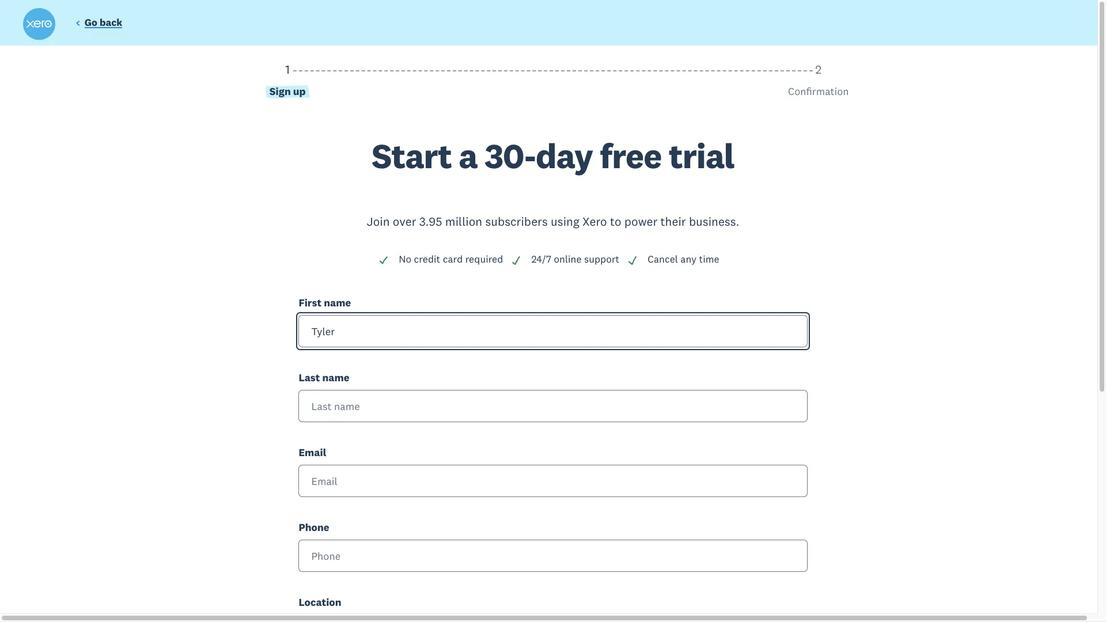 Task type: describe. For each thing, give the bounding box(es) containing it.
over
[[393, 214, 417, 229]]

go back
[[85, 16, 122, 29]]

confirmation
[[789, 85, 849, 98]]

last name
[[299, 371, 350, 384]]

24/7 online support
[[532, 253, 620, 266]]

30-
[[485, 134, 536, 177]]

First name text field
[[299, 315, 808, 348]]

up
[[293, 85, 306, 98]]

using
[[551, 214, 580, 229]]

million
[[445, 214, 483, 229]]

included image for 24/7 online support
[[512, 255, 522, 266]]

steps group
[[22, 62, 1085, 139]]

sign up
[[270, 85, 306, 98]]

Email email field
[[299, 465, 808, 498]]

free
[[600, 134, 662, 177]]

any
[[681, 253, 697, 266]]

start
[[372, 134, 452, 177]]

3.95
[[420, 214, 442, 229]]

start a 30-day free trial
[[372, 134, 735, 177]]

no credit card required
[[399, 253, 503, 266]]

sign
[[270, 85, 291, 98]]

email
[[299, 446, 326, 459]]

first
[[299, 296, 322, 310]]

a
[[459, 134, 478, 177]]

xero
[[583, 214, 607, 229]]



Task type: vqa. For each thing, say whether or not it's contained in the screenshot.
over on the left
yes



Task type: locate. For each thing, give the bounding box(es) containing it.
no
[[399, 253, 412, 266]]

0 vertical spatial name
[[324, 296, 351, 310]]

start a 30-day free trial region
[[22, 62, 1085, 623]]

trial
[[669, 134, 735, 177]]

included image
[[512, 255, 522, 266], [628, 255, 638, 266]]

name right first
[[324, 296, 351, 310]]

join over 3.95 million subscribers using xero to power their business.
[[367, 214, 740, 229]]

time
[[699, 253, 720, 266]]

cancel
[[648, 253, 678, 266]]

their
[[661, 214, 686, 229]]

online
[[554, 253, 582, 266]]

2
[[816, 62, 822, 77]]

1 vertical spatial name
[[322, 371, 350, 384]]

0 horizontal spatial included image
[[512, 255, 522, 266]]

card
[[443, 253, 463, 266]]

go back button
[[76, 16, 122, 32]]

location
[[299, 596, 342, 609]]

name
[[324, 296, 351, 310], [322, 371, 350, 384]]

Last name text field
[[299, 390, 808, 423]]

back
[[100, 16, 122, 29]]

1 included image from the left
[[512, 255, 522, 266]]

cancel any time
[[648, 253, 720, 266]]

last
[[299, 371, 320, 384]]

go
[[85, 16, 97, 29]]

business.
[[689, 214, 740, 229]]

day
[[536, 134, 593, 177]]

included image left "24/7"
[[512, 255, 522, 266]]

1 horizontal spatial included image
[[628, 255, 638, 266]]

support
[[584, 253, 620, 266]]

first name
[[299, 296, 351, 310]]

join
[[367, 214, 390, 229]]

Phone text field
[[299, 540, 808, 573]]

included image for cancel any time
[[628, 255, 638, 266]]

name for first name
[[324, 296, 351, 310]]

to
[[610, 214, 622, 229]]

xero homepage image
[[23, 8, 55, 40]]

required
[[466, 253, 503, 266]]

1
[[285, 62, 290, 77]]

name for last name
[[322, 371, 350, 384]]

credit
[[414, 253, 441, 266]]

phone
[[299, 521, 329, 534]]

2 included image from the left
[[628, 255, 638, 266]]

name right last
[[322, 371, 350, 384]]

24/7
[[532, 253, 552, 266]]

included image left cancel
[[628, 255, 638, 266]]

included image
[[379, 255, 389, 266]]

power
[[625, 214, 658, 229]]

subscribers
[[486, 214, 548, 229]]



